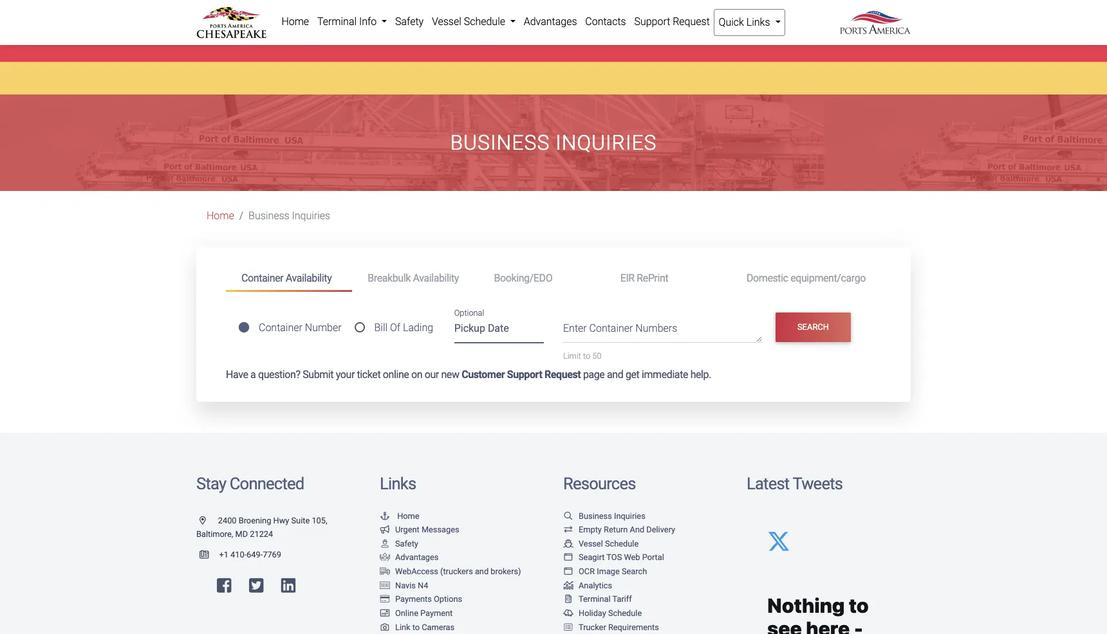 Task type: describe. For each thing, give the bounding box(es) containing it.
credit card front image
[[380, 610, 390, 619]]

410-
[[231, 550, 247, 560]]

ocr image search
[[579, 567, 647, 577]]

portal
[[642, 553, 664, 563]]

safety link for "urgent messages" link
[[380, 539, 418, 549]]

0 horizontal spatial vessel schedule link
[[428, 9, 520, 35]]

Enter Container Numbers text field
[[563, 321, 762, 343]]

of
[[390, 322, 401, 334]]

cameras
[[422, 623, 455, 633]]

0 vertical spatial business inquiries
[[450, 131, 657, 155]]

navis
[[395, 581, 416, 591]]

2 vertical spatial and
[[475, 567, 489, 577]]

quick links link
[[714, 9, 785, 36]]

2 safety from the top
[[395, 539, 418, 549]]

1 vertical spatial advantages
[[395, 553, 439, 563]]

link to cameras link
[[380, 623, 455, 633]]

terminal for terminal info
[[317, 15, 357, 28]]

eir
[[621, 272, 635, 284]]

2400 broening hwy suite 105, baltimore, md 21224 link
[[196, 516, 327, 540]]

payments options link
[[380, 595, 462, 605]]

hwy
[[273, 516, 289, 526]]

search image
[[563, 513, 574, 521]]

seagirt tos web portal link
[[563, 553, 664, 563]]

2 the from the left
[[558, 69, 574, 78]]

domestic
[[747, 272, 788, 284]]

page
[[583, 369, 605, 381]]

1 vertical spatial home link
[[207, 210, 234, 222]]

holiday schedule link
[[563, 609, 642, 619]]

1 gate from the left
[[600, 69, 619, 78]]

2 vertical spatial business inquiries
[[579, 512, 646, 521]]

breakbulk
[[368, 272, 411, 284]]

urgent messages
[[395, 526, 459, 535]]

contacts
[[585, 15, 626, 28]]

9th,
[[470, 69, 487, 78]]

request inside 'link'
[[673, 15, 710, 28]]

empty return and delivery link
[[563, 526, 676, 535]]

map marker alt image
[[200, 517, 216, 526]]

ship image
[[563, 541, 574, 549]]

process
[[717, 69, 751, 78]]

bill
[[374, 322, 388, 334]]

–
[[258, 80, 264, 89]]

online payment
[[395, 609, 453, 619]]

container for container number
[[259, 322, 303, 334]]

0 vertical spatial vessel
[[432, 15, 462, 28]]

link
[[395, 623, 411, 633]]

browser image
[[563, 569, 574, 577]]

tweets
[[793, 474, 843, 494]]

1 horizontal spatial advantages link
[[520, 9, 581, 35]]

linkedin image
[[281, 579, 296, 595]]

md
[[235, 530, 248, 540]]

2 will from the left
[[702, 69, 714, 78]]

breakbulk availability
[[368, 272, 459, 284]]

limit to 50
[[563, 351, 602, 361]]

schedule for ship image
[[605, 539, 639, 549]]

number
[[305, 322, 342, 334]]

trucker requirements link
[[563, 623, 659, 633]]

analytics image
[[563, 583, 574, 591]]

have
[[226, 369, 248, 381]]

0 horizontal spatial vessel schedule
[[432, 15, 508, 28]]

eir reprint
[[621, 272, 669, 284]]

1 will from the left
[[364, 69, 377, 78]]

1 safety from the top
[[395, 15, 424, 28]]

1 horizontal spatial vessel schedule link
[[563, 539, 639, 549]]

return
[[604, 526, 628, 535]]

terminal tariff link
[[563, 595, 632, 605]]

terminal inside the seagirt marine terminal gates will be open on october 9th, columbus day. the main gate and new vail gate will process trucks from 6:00 am – 3:30 pm, reefers included.
[[300, 69, 335, 78]]

reefers
[[309, 80, 339, 89]]

6:00
[[218, 80, 238, 89]]

safety link for terminal info link
[[391, 9, 428, 35]]

limit
[[563, 351, 581, 361]]

support request
[[634, 15, 710, 28]]

web
[[624, 553, 640, 563]]

terminal info
[[317, 15, 379, 28]]

0 vertical spatial inquiries
[[556, 131, 657, 155]]

0 vertical spatial schedule
[[464, 15, 505, 28]]

question?
[[258, 369, 300, 381]]

domestic equipment/cargo
[[747, 272, 866, 284]]

to for 50
[[583, 351, 591, 361]]

online payment link
[[380, 609, 453, 619]]

enter
[[563, 322, 587, 335]]

tos
[[607, 553, 622, 563]]

booking/edo link
[[479, 267, 605, 290]]

ticket
[[357, 369, 381, 381]]

baltimore,
[[196, 530, 233, 540]]

1 horizontal spatial links
[[747, 16, 770, 28]]

a
[[251, 369, 256, 381]]

1 horizontal spatial advantages
[[524, 15, 577, 28]]

2 horizontal spatial home
[[397, 512, 420, 521]]

analytics
[[579, 581, 612, 591]]

support inside 'link'
[[634, 15, 670, 28]]

help.
[[691, 369, 711, 381]]

availability for breakbulk availability
[[413, 272, 459, 284]]

ocr image search link
[[563, 567, 647, 577]]

get
[[626, 369, 640, 381]]

availability for container availability
[[286, 272, 332, 284]]

online
[[383, 369, 409, 381]]

brokers)
[[491, 567, 521, 577]]

phone office image
[[200, 552, 219, 560]]

lading
[[403, 322, 433, 334]]

trucker requirements
[[579, 623, 659, 633]]

resources
[[563, 474, 636, 494]]

suite
[[291, 516, 310, 526]]

october
[[432, 69, 467, 78]]

seagirt inside the seagirt marine terminal gates will be open on october 9th, columbus day. the main gate and new vail gate will process trucks from 6:00 am – 3:30 pm, reefers included.
[[236, 69, 266, 78]]

1 vertical spatial and
[[607, 369, 624, 381]]

the seagirt marine terminal gates will be open on october 9th, columbus day. the main gate and new vail gate will process trucks from 6:00 am – 3:30 pm, reefers included. link
[[196, 69, 780, 89]]

connected
[[230, 474, 304, 494]]

1 vertical spatial request
[[545, 369, 581, 381]]

have a question? submit your ticket online on our new customer support request page and get immediate help.
[[226, 369, 711, 381]]

urgent messages link
[[380, 526, 459, 535]]

support request link
[[630, 9, 714, 35]]

2 horizontal spatial business
[[579, 512, 612, 521]]

container availability
[[241, 272, 332, 284]]

0 horizontal spatial business
[[249, 210, 290, 222]]

payments
[[395, 595, 432, 605]]

seagirt tos web portal
[[579, 553, 664, 563]]

bullhorn image
[[380, 527, 390, 535]]

schedule for "bells" icon
[[608, 609, 642, 619]]

1 the from the left
[[217, 69, 233, 78]]

home link for terminal info link
[[278, 9, 313, 35]]

enter container numbers
[[563, 322, 678, 335]]



Task type: vqa. For each thing, say whether or not it's contained in the screenshot.
Request
yes



Task type: locate. For each thing, give the bounding box(es) containing it.
0 horizontal spatial links
[[380, 474, 416, 494]]

options
[[434, 595, 462, 605]]

1 vertical spatial to
[[413, 623, 420, 633]]

empty
[[579, 526, 602, 535]]

new
[[441, 369, 459, 381]]

messages
[[422, 526, 459, 535]]

2 vertical spatial business
[[579, 512, 612, 521]]

container availability link
[[226, 267, 352, 292]]

1 horizontal spatial business
[[450, 131, 550, 155]]

0 vertical spatial search
[[798, 323, 829, 332]]

to for cameras
[[413, 623, 420, 633]]

list alt image
[[563, 624, 574, 632]]

safety link
[[391, 9, 428, 35], [380, 539, 418, 549]]

0 vertical spatial advantages link
[[520, 9, 581, 35]]

1 horizontal spatial request
[[673, 15, 710, 28]]

new
[[641, 69, 661, 78]]

2 vertical spatial inquiries
[[614, 512, 646, 521]]

vessel schedule up 9th,
[[432, 15, 508, 28]]

0 vertical spatial vessel schedule
[[432, 15, 508, 28]]

your
[[336, 369, 355, 381]]

0 vertical spatial on
[[418, 69, 429, 78]]

on
[[418, 69, 429, 78], [411, 369, 422, 381]]

stay
[[196, 474, 226, 494]]

file invoice image
[[563, 596, 574, 605]]

marine
[[269, 69, 298, 78]]

home link for "urgent messages" link
[[380, 512, 420, 521]]

main
[[577, 69, 598, 78]]

navis n4
[[395, 581, 428, 591]]

gate
[[600, 69, 619, 78], [680, 69, 699, 78]]

close image
[[901, 68, 911, 80]]

equipment/cargo
[[791, 272, 866, 284]]

1 vertical spatial safety link
[[380, 539, 418, 549]]

1 vertical spatial links
[[380, 474, 416, 494]]

customer support request link
[[462, 369, 581, 381]]

and left get
[[607, 369, 624, 381]]

safety
[[395, 15, 424, 28], [395, 539, 418, 549]]

vessel schedule up 'seagirt tos web portal' link
[[579, 539, 639, 549]]

availability
[[286, 272, 332, 284], [413, 272, 459, 284]]

1 horizontal spatial to
[[583, 351, 591, 361]]

2 vertical spatial schedule
[[608, 609, 642, 619]]

open
[[394, 69, 416, 78]]

0 vertical spatial safety
[[395, 15, 424, 28]]

search inside search button
[[798, 323, 829, 332]]

the right day.
[[558, 69, 574, 78]]

seagirt
[[236, 69, 266, 78], [579, 553, 605, 563]]

camera image
[[380, 624, 390, 632]]

container number
[[259, 322, 342, 334]]

twitter square image
[[249, 579, 264, 595]]

urgent
[[395, 526, 420, 535]]

and
[[630, 526, 645, 535]]

1 vertical spatial search
[[622, 567, 647, 577]]

0 horizontal spatial search
[[622, 567, 647, 577]]

hand receiving image
[[380, 555, 390, 563]]

business inquiries
[[450, 131, 657, 155], [249, 210, 330, 222], [579, 512, 646, 521]]

tariff
[[613, 595, 632, 605]]

am
[[241, 80, 256, 89]]

Optional text field
[[454, 318, 544, 344]]

webaccess (truckers and brokers) link
[[380, 567, 521, 577]]

customer
[[462, 369, 505, 381]]

container up the container number
[[241, 272, 284, 284]]

1 vertical spatial vessel schedule link
[[563, 539, 639, 549]]

0 vertical spatial terminal
[[317, 15, 357, 28]]

1 horizontal spatial will
[[702, 69, 714, 78]]

0 horizontal spatial advantages link
[[380, 553, 439, 563]]

holiday schedule
[[579, 609, 642, 619]]

day.
[[536, 69, 555, 78]]

vessel up the october
[[432, 15, 462, 28]]

1 vertical spatial support
[[507, 369, 542, 381]]

and left new
[[622, 69, 638, 78]]

0 vertical spatial advantages
[[524, 15, 577, 28]]

terminal down analytics
[[579, 595, 611, 605]]

1 vertical spatial terminal
[[300, 69, 335, 78]]

0 horizontal spatial support
[[507, 369, 542, 381]]

to
[[583, 351, 591, 361], [413, 623, 420, 633]]

request left quick
[[673, 15, 710, 28]]

2 vertical spatial terminal
[[579, 595, 611, 605]]

seagirt up ocr
[[579, 553, 605, 563]]

on right the open at the top left
[[418, 69, 429, 78]]

terminal up reefers
[[300, 69, 335, 78]]

safety right info
[[395, 15, 424, 28]]

1 horizontal spatial vessel schedule
[[579, 539, 639, 549]]

webaccess (truckers and brokers)
[[395, 567, 521, 577]]

eir reprint link
[[605, 267, 731, 290]]

bullhorn image
[[196, 68, 217, 79]]

+1
[[219, 550, 228, 560]]

schedule down tariff
[[608, 609, 642, 619]]

1 vertical spatial safety
[[395, 539, 418, 549]]

the seagirt marine terminal gates will be open on october 9th, columbus day. the main gate and new vail gate will process trucks from 6:00 am – 3:30 pm, reefers included. alert
[[0, 45, 1107, 95]]

21224
[[250, 530, 273, 540]]

0 horizontal spatial seagirt
[[236, 69, 266, 78]]

gates
[[338, 69, 362, 78]]

will left process
[[702, 69, 714, 78]]

0 vertical spatial to
[[583, 351, 591, 361]]

contacts link
[[581, 9, 630, 35]]

0 vertical spatial home link
[[278, 9, 313, 35]]

bells image
[[563, 610, 574, 619]]

vail
[[663, 69, 677, 78]]

2400
[[218, 516, 237, 526]]

truck container image
[[380, 569, 390, 577]]

exchange image
[[563, 527, 574, 535]]

0 vertical spatial safety link
[[391, 9, 428, 35]]

0 horizontal spatial request
[[545, 369, 581, 381]]

latest tweets
[[747, 474, 843, 494]]

support right customer
[[507, 369, 542, 381]]

safety down urgent
[[395, 539, 418, 549]]

search down domestic equipment/cargo link at top right
[[798, 323, 829, 332]]

0 vertical spatial home
[[282, 15, 309, 28]]

gate right vail
[[680, 69, 699, 78]]

the seagirt marine terminal gates will be open on october 9th, columbus day. the main gate and new vail gate will process trucks from 6:00 am – 3:30 pm, reefers included.
[[196, 69, 780, 89]]

link to cameras
[[395, 623, 455, 633]]

bill of lading
[[374, 322, 433, 334]]

terminal left info
[[317, 15, 357, 28]]

credit card image
[[380, 596, 390, 605]]

2 vertical spatial home link
[[380, 512, 420, 521]]

schedule up 9th,
[[464, 15, 505, 28]]

vessel schedule link up 9th,
[[428, 9, 520, 35]]

facebook square image
[[217, 579, 231, 595]]

vessel schedule link down empty
[[563, 539, 639, 549]]

0 horizontal spatial home
[[207, 210, 234, 222]]

links right quick
[[747, 16, 770, 28]]

submit
[[303, 369, 334, 381]]

0 vertical spatial vessel schedule link
[[428, 9, 520, 35]]

0 horizontal spatial will
[[364, 69, 377, 78]]

search down web
[[622, 567, 647, 577]]

online
[[395, 609, 418, 619]]

schedule up seagirt tos web portal on the bottom right of page
[[605, 539, 639, 549]]

0 vertical spatial seagirt
[[236, 69, 266, 78]]

advantages link up webaccess
[[380, 553, 439, 563]]

1 availability from the left
[[286, 272, 332, 284]]

seagirt up am
[[236, 69, 266, 78]]

1 horizontal spatial vessel
[[579, 539, 603, 549]]

1 vertical spatial vessel schedule
[[579, 539, 639, 549]]

0 horizontal spatial home link
[[207, 210, 234, 222]]

1 vertical spatial business inquiries
[[249, 210, 330, 222]]

navis n4 link
[[380, 581, 428, 591]]

2 vertical spatial home
[[397, 512, 420, 521]]

0 vertical spatial business
[[450, 131, 550, 155]]

1 horizontal spatial support
[[634, 15, 670, 28]]

will left be
[[364, 69, 377, 78]]

advantages link up "the seagirt marine terminal gates will be open on october 9th, columbus day. the main gate and new vail gate will process trucks from 6:00 am – 3:30 pm, reefers included." alert at the top
[[520, 9, 581, 35]]

0 horizontal spatial gate
[[600, 69, 619, 78]]

1 vertical spatial vessel
[[579, 539, 603, 549]]

container for container availability
[[241, 272, 284, 284]]

links
[[747, 16, 770, 28], [380, 474, 416, 494]]

links up anchor image
[[380, 474, 416, 494]]

trucker
[[579, 623, 606, 633]]

included.
[[341, 80, 381, 89]]

2400 broening hwy suite 105, baltimore, md 21224
[[196, 516, 327, 540]]

1 horizontal spatial the
[[558, 69, 574, 78]]

0 horizontal spatial availability
[[286, 272, 332, 284]]

terminal info link
[[313, 9, 391, 35]]

0 horizontal spatial to
[[413, 623, 420, 633]]

support right contacts
[[634, 15, 670, 28]]

to right link
[[413, 623, 420, 633]]

+1 410-649-7769 link
[[196, 550, 281, 560]]

2 horizontal spatial home link
[[380, 512, 420, 521]]

container up 50 at bottom
[[589, 322, 633, 335]]

safety link down urgent
[[380, 539, 418, 549]]

0 vertical spatial links
[[747, 16, 770, 28]]

0 vertical spatial request
[[673, 15, 710, 28]]

on inside the seagirt marine terminal gates will be open on october 9th, columbus day. the main gate and new vail gate will process trucks from 6:00 am – 3:30 pm, reefers included.
[[418, 69, 429, 78]]

availability right breakbulk
[[413, 272, 459, 284]]

advantages up "the seagirt marine terminal gates will be open on october 9th, columbus day. the main gate and new vail gate will process trucks from 6:00 am – 3:30 pm, reefers included." alert at the top
[[524, 15, 577, 28]]

1 vertical spatial advantages link
[[380, 553, 439, 563]]

quick links
[[719, 16, 773, 28]]

reprint
[[637, 272, 669, 284]]

home
[[282, 15, 309, 28], [207, 210, 234, 222], [397, 512, 420, 521]]

1 vertical spatial on
[[411, 369, 422, 381]]

1 horizontal spatial gate
[[680, 69, 699, 78]]

quick
[[719, 16, 744, 28]]

0 vertical spatial support
[[634, 15, 670, 28]]

1 horizontal spatial seagirt
[[579, 553, 605, 563]]

1 vertical spatial seagirt
[[579, 553, 605, 563]]

our
[[425, 369, 439, 381]]

vessel down empty
[[579, 539, 603, 549]]

container storage image
[[380, 583, 390, 591]]

1 horizontal spatial home
[[282, 15, 309, 28]]

request down limit
[[545, 369, 581, 381]]

1 vertical spatial schedule
[[605, 539, 639, 549]]

1 vertical spatial inquiries
[[292, 210, 330, 222]]

0 horizontal spatial vessel
[[432, 15, 462, 28]]

support
[[634, 15, 670, 28], [507, 369, 542, 381]]

0 horizontal spatial the
[[217, 69, 233, 78]]

delivery
[[647, 526, 676, 535]]

requirements
[[608, 623, 659, 633]]

request
[[673, 15, 710, 28], [545, 369, 581, 381]]

availability up the container number
[[286, 272, 332, 284]]

safety link right info
[[391, 9, 428, 35]]

2 availability from the left
[[413, 272, 459, 284]]

1 vertical spatial home
[[207, 210, 234, 222]]

gate right "main"
[[600, 69, 619, 78]]

1 horizontal spatial search
[[798, 323, 829, 332]]

0 horizontal spatial advantages
[[395, 553, 439, 563]]

empty return and delivery
[[579, 526, 676, 535]]

anchor image
[[380, 513, 390, 521]]

3:30
[[266, 80, 286, 89]]

the up the 6:00
[[217, 69, 233, 78]]

holiday
[[579, 609, 606, 619]]

to left 50 at bottom
[[583, 351, 591, 361]]

search
[[798, 323, 829, 332], [622, 567, 647, 577]]

+1 410-649-7769
[[219, 550, 281, 560]]

terminal for terminal tariff
[[579, 595, 611, 605]]

the
[[217, 69, 233, 78], [558, 69, 574, 78]]

browser image
[[563, 555, 574, 563]]

on left our
[[411, 369, 422, 381]]

ocr
[[579, 567, 595, 577]]

and inside the seagirt marine terminal gates will be open on october 9th, columbus day. the main gate and new vail gate will process trucks from 6:00 am – 3:30 pm, reefers included.
[[622, 69, 638, 78]]

649-
[[247, 550, 263, 560]]

and left 'brokers)'
[[475, 567, 489, 577]]

n4
[[418, 581, 428, 591]]

pm,
[[289, 80, 307, 89]]

schedule
[[464, 15, 505, 28], [605, 539, 639, 549], [608, 609, 642, 619]]

2 gate from the left
[[680, 69, 699, 78]]

1 vertical spatial business
[[249, 210, 290, 222]]

info
[[359, 15, 377, 28]]

advantages up webaccess
[[395, 553, 439, 563]]

user hard hat image
[[380, 541, 390, 549]]

0 vertical spatial and
[[622, 69, 638, 78]]

optional
[[454, 309, 484, 318]]

container left number
[[259, 322, 303, 334]]

1 horizontal spatial home link
[[278, 9, 313, 35]]

trucks
[[754, 69, 780, 78]]

vessel
[[432, 15, 462, 28], [579, 539, 603, 549]]

1 horizontal spatial availability
[[413, 272, 459, 284]]



